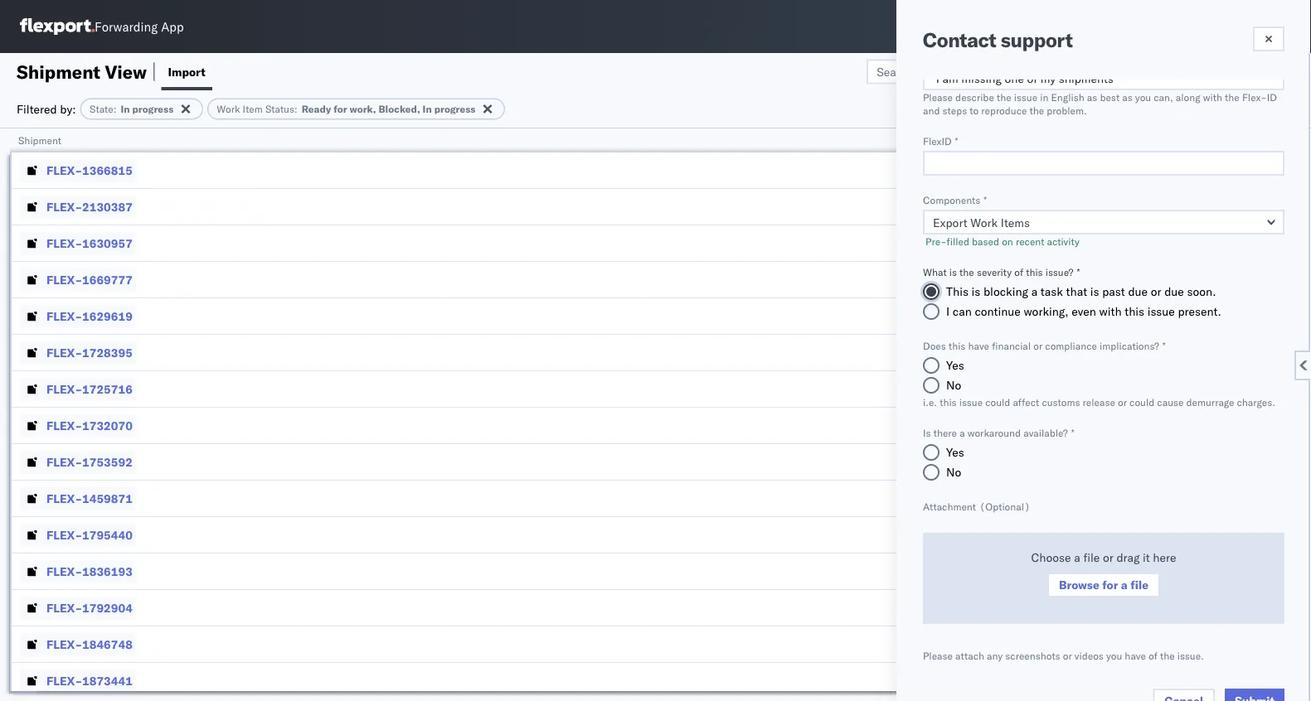 Task type: locate. For each thing, give the bounding box(es) containing it.
0 horizontal spatial file
[[1083, 551, 1100, 565]]

the
[[997, 91, 1011, 103], [1225, 91, 1240, 103], [1030, 104, 1044, 117], [960, 266, 974, 278], [1160, 650, 1175, 662]]

2 horizontal spatial is
[[1090, 284, 1099, 299]]

flex- down flex-1846748 button
[[46, 674, 82, 688]]

issue left present.
[[1148, 304, 1175, 319]]

flex- down flex-1630957 button
[[46, 272, 82, 287]]

flex- down flex-1366815 button
[[46, 199, 82, 214]]

in right blocked,
[[423, 103, 432, 115]]

as left best
[[1087, 91, 1097, 103]]

1 vertical spatial yes
[[946, 445, 964, 460]]

2 no from the top
[[946, 465, 961, 480]]

2 horizontal spatial issue
[[1148, 304, 1175, 319]]

* right 'issue?'
[[1077, 266, 1080, 278]]

1 flex- from the top
[[46, 163, 82, 177]]

1 horizontal spatial with
[[1203, 91, 1222, 103]]

no up attachment at the right bottom of the page
[[946, 465, 961, 480]]

this left 'issue?'
[[1026, 266, 1043, 278]]

8 flex- from the top
[[46, 418, 82, 433]]

1630957
[[82, 236, 133, 250]]

customs
[[1042, 396, 1080, 408]]

1 please from the top
[[923, 91, 953, 103]]

a right choose
[[1074, 551, 1080, 565]]

2 flex- from the top
[[46, 199, 82, 214]]

with
[[1203, 91, 1222, 103], [1099, 304, 1122, 319]]

please attach any screenshots or videos you have of the issue.
[[923, 650, 1204, 662]]

0 horizontal spatial is
[[949, 266, 957, 278]]

* right the components
[[984, 194, 987, 206]]

file inside button
[[1131, 578, 1149, 593]]

compliance
[[1045, 340, 1097, 352]]

have left financial
[[968, 340, 989, 352]]

flex- for 2130387
[[46, 199, 82, 214]]

components
[[923, 194, 980, 206]]

1 vertical spatial have
[[1125, 650, 1146, 662]]

flex-
[[46, 163, 82, 177], [46, 199, 82, 214], [46, 236, 82, 250], [46, 272, 82, 287], [46, 309, 82, 323], [46, 345, 82, 360], [46, 382, 82, 396], [46, 418, 82, 433], [46, 455, 82, 469], [46, 491, 82, 506], [46, 528, 82, 542], [46, 564, 82, 579], [46, 601, 82, 615], [46, 637, 82, 652], [46, 674, 82, 688]]

for inside button
[[1102, 578, 1118, 593]]

1 horizontal spatial progress
[[434, 103, 476, 115]]

1725716
[[82, 382, 133, 396]]

1 horizontal spatial as
[[1122, 91, 1133, 103]]

can
[[953, 304, 972, 319]]

2 yes from the top
[[946, 445, 964, 460]]

shipment down filtered
[[18, 134, 61, 146]]

or
[[1151, 284, 1161, 299], [1033, 340, 1043, 352], [1118, 396, 1127, 408], [1103, 551, 1114, 565], [1063, 650, 1072, 662]]

1 yes from the top
[[946, 358, 964, 373]]

13 flex- from the top
[[46, 601, 82, 615]]

along
[[1176, 91, 1201, 103]]

no up there
[[946, 378, 961, 393]]

due right past
[[1128, 284, 1148, 299]]

flex- for 1873441
[[46, 674, 82, 688]]

you
[[1135, 91, 1151, 103], [1106, 650, 1122, 662]]

flex- down "flex-1792904" 'button'
[[46, 637, 82, 652]]

please left attach
[[923, 650, 953, 662]]

a right there
[[960, 427, 965, 439]]

1 horizontal spatial in
[[423, 103, 432, 115]]

flexid
[[923, 135, 952, 147]]

file exception button
[[1116, 59, 1229, 84], [1116, 59, 1229, 84]]

12 flex- from the top
[[46, 564, 82, 579]]

1 could from the left
[[985, 396, 1010, 408]]

: down view
[[113, 103, 116, 115]]

filtered by:
[[17, 102, 76, 116]]

flex-2130387 button
[[20, 195, 136, 219]]

1 horizontal spatial could
[[1130, 396, 1155, 408]]

flex- down flex-1836193 "button"
[[46, 601, 82, 615]]

browse for a file
[[1059, 578, 1149, 593]]

describe
[[955, 91, 994, 103]]

contact
[[923, 27, 996, 52]]

please for please attach any screenshots or videos you have of the issue.
[[923, 650, 953, 662]]

flex-1630957
[[46, 236, 133, 250]]

0 horizontal spatial as
[[1087, 91, 1097, 103]]

14 flex- from the top
[[46, 637, 82, 652]]

0 horizontal spatial could
[[985, 396, 1010, 408]]

0 vertical spatial you
[[1135, 91, 1151, 103]]

7 flex- from the top
[[46, 382, 82, 396]]

:
[[113, 103, 116, 115], [294, 103, 298, 115]]

state : in progress
[[90, 103, 174, 115]]

i.e.
[[923, 396, 937, 408]]

could left the affect
[[985, 396, 1010, 408]]

11 flex- from the top
[[46, 528, 82, 542]]

have right videos
[[1125, 650, 1146, 662]]

1 vertical spatial with
[[1099, 304, 1122, 319]]

screenshots
[[1005, 650, 1060, 662]]

with right along
[[1203, 91, 1222, 103]]

0 vertical spatial with
[[1203, 91, 1222, 103]]

0 vertical spatial no
[[946, 378, 961, 393]]

file
[[1141, 64, 1162, 79]]

1 horizontal spatial :
[[294, 103, 298, 115]]

shipment
[[17, 60, 100, 83], [18, 134, 61, 146]]

with inside please describe the issue in english as best as you can, along with the flex-id and steps to reproduce the problem.
[[1203, 91, 1222, 103]]

this right does
[[949, 340, 966, 352]]

9 flex- from the top
[[46, 455, 82, 469]]

is right what
[[949, 266, 957, 278]]

issue up "workaround"
[[959, 396, 983, 408]]

in right state
[[121, 103, 130, 115]]

present.
[[1178, 304, 1221, 319]]

release
[[1083, 396, 1115, 408]]

flexport. image
[[20, 18, 95, 35]]

a inside button
[[1121, 578, 1128, 593]]

yes down can
[[946, 358, 964, 373]]

is right this
[[972, 284, 980, 299]]

1 horizontal spatial issue
[[1014, 91, 1038, 103]]

1 horizontal spatial due
[[1164, 284, 1184, 299]]

is
[[923, 427, 931, 439]]

this
[[1026, 266, 1043, 278], [1125, 304, 1144, 319], [949, 340, 966, 352], [940, 396, 957, 408]]

does this have financial or compliance implications? *
[[923, 340, 1166, 352]]

1 vertical spatial file
[[1131, 578, 1149, 593]]

0 horizontal spatial due
[[1128, 284, 1148, 299]]

1459871
[[82, 491, 133, 506]]

1 progress from the left
[[132, 103, 174, 115]]

flex- for 1459871
[[46, 491, 82, 506]]

0 vertical spatial yes
[[946, 358, 964, 373]]

1 vertical spatial for
[[1102, 578, 1118, 593]]

shipment up by:
[[17, 60, 100, 83]]

flex- down flex-1753592 button
[[46, 491, 82, 506]]

None text field
[[923, 66, 1285, 90], [923, 151, 1285, 176], [923, 66, 1285, 90], [923, 151, 1285, 176]]

issue left the in
[[1014, 91, 1038, 103]]

for down choose a file or drag it here
[[1102, 578, 1118, 593]]

charges.
[[1237, 396, 1275, 408]]

import button
[[161, 53, 212, 90]]

flex- down flex-1459871 "button"
[[46, 528, 82, 542]]

0 horizontal spatial issue
[[959, 396, 983, 408]]

flex- down flex-2130387 button
[[46, 236, 82, 250]]

flex- inside button
[[46, 455, 82, 469]]

flex- down flex-1669777 button
[[46, 309, 82, 323]]

1 vertical spatial of
[[1149, 650, 1158, 662]]

0 horizontal spatial :
[[113, 103, 116, 115]]

0 horizontal spatial with
[[1099, 304, 1122, 319]]

flex-1629619 button
[[20, 305, 136, 328]]

have
[[968, 340, 989, 352], [1125, 650, 1146, 662]]

0 vertical spatial of
[[1014, 266, 1023, 278]]

shipment for shipment
[[18, 134, 61, 146]]

15 flex- from the top
[[46, 674, 82, 688]]

3 flex- from the top
[[46, 236, 82, 250]]

1 horizontal spatial file
[[1131, 578, 1149, 593]]

0 vertical spatial shipment
[[17, 60, 100, 83]]

0 horizontal spatial progress
[[132, 103, 174, 115]]

1 vertical spatial shipment
[[18, 134, 61, 146]]

1 horizontal spatial of
[[1149, 650, 1158, 662]]

as right best
[[1122, 91, 1133, 103]]

blocking
[[983, 284, 1028, 299]]

flex-2130387
[[46, 199, 133, 214]]

you right videos
[[1106, 650, 1122, 662]]

state
[[90, 103, 113, 115]]

task
[[1041, 284, 1063, 299]]

severity
[[977, 266, 1012, 278]]

flex- down flex-1629619 'button'
[[46, 345, 82, 360]]

0 horizontal spatial in
[[121, 103, 130, 115]]

2 due from the left
[[1164, 284, 1184, 299]]

1 as from the left
[[1087, 91, 1097, 103]]

: left ready in the top left of the page
[[294, 103, 298, 115]]

0 vertical spatial issue
[[1014, 91, 1038, 103]]

yes for this
[[946, 358, 964, 373]]

is for the
[[949, 266, 957, 278]]

1 horizontal spatial you
[[1135, 91, 1151, 103]]

this down past
[[1125, 304, 1144, 319]]

no for this
[[946, 378, 961, 393]]

shipment inside button
[[18, 134, 61, 146]]

flex-1873441
[[46, 674, 133, 688]]

due
[[1128, 284, 1148, 299], [1164, 284, 1184, 299]]

of up blocking
[[1014, 266, 1023, 278]]

yes
[[946, 358, 964, 373], [946, 445, 964, 460]]

the up this
[[960, 266, 974, 278]]

activity
[[1047, 235, 1080, 248]]

yes down there
[[946, 445, 964, 460]]

work
[[217, 103, 240, 115]]

any
[[987, 650, 1003, 662]]

flex-1459871 button
[[20, 487, 136, 510]]

flex-1792904
[[46, 601, 133, 615]]

due left soon.
[[1164, 284, 1184, 299]]

view
[[105, 60, 147, 83]]

flex- down flex-1732070 button
[[46, 455, 82, 469]]

2 progress from the left
[[434, 103, 476, 115]]

2130387
[[82, 199, 133, 214]]

a down drag at the right bottom of page
[[1121, 578, 1128, 593]]

for
[[334, 103, 347, 115], [1102, 578, 1118, 593]]

0 vertical spatial please
[[923, 91, 953, 103]]

flex- inside button
[[46, 637, 82, 652]]

flex- down flex-1728395 button
[[46, 382, 82, 396]]

is right that
[[1090, 284, 1099, 299]]

components *
[[923, 194, 987, 206]]

10 flex- from the top
[[46, 491, 82, 506]]

blocked,
[[379, 103, 420, 115]]

0 horizontal spatial of
[[1014, 266, 1023, 278]]

1 no from the top
[[946, 378, 961, 393]]

1 horizontal spatial for
[[1102, 578, 1118, 593]]

flex-1366815
[[46, 163, 133, 177]]

progress down view
[[132, 103, 174, 115]]

with down past
[[1099, 304, 1122, 319]]

file down it
[[1131, 578, 1149, 593]]

2 : from the left
[[294, 103, 298, 115]]

please inside please describe the issue in english as best as you can, along with the flex-id and steps to reproduce the problem.
[[923, 91, 953, 103]]

Search... text field
[[867, 59, 1048, 84]]

1 horizontal spatial have
[[1125, 650, 1146, 662]]

1 vertical spatial no
[[946, 465, 961, 480]]

item
[[243, 103, 263, 115]]

file up browse for a file
[[1083, 551, 1100, 565]]

flex-1728395
[[46, 345, 133, 360]]

flex-1836193 button
[[20, 560, 136, 583]]

forwarding app
[[95, 19, 184, 34]]

flex- up flex-2130387 button
[[46, 163, 82, 177]]

1 horizontal spatial is
[[972, 284, 980, 299]]

or left drag at the right bottom of page
[[1103, 551, 1114, 565]]

the left flex-
[[1225, 91, 1240, 103]]

flex-1669777
[[46, 272, 133, 287]]

Search Shipments (/) text field
[[994, 14, 1154, 39]]

this
[[946, 284, 969, 299]]

pre-filled based on recent activity
[[923, 235, 1080, 248]]

flex- down 'flex-1795440' button
[[46, 564, 82, 579]]

0 vertical spatial for
[[334, 103, 347, 115]]

i can continue working, even with this issue present.
[[946, 304, 1221, 319]]

flex- down flex-1725716 button
[[46, 418, 82, 433]]

choose
[[1031, 551, 1071, 565]]

is
[[949, 266, 957, 278], [972, 284, 980, 299], [1090, 284, 1099, 299]]

4 flex- from the top
[[46, 272, 82, 287]]

please up "and"
[[923, 91, 953, 103]]

flex-1753592
[[46, 455, 133, 469]]

is for blocking
[[972, 284, 980, 299]]

what
[[923, 266, 947, 278]]

on
[[1002, 235, 1013, 248]]

2 as from the left
[[1122, 91, 1133, 103]]

you left can, on the right
[[1135, 91, 1151, 103]]

1 vertical spatial please
[[923, 650, 953, 662]]

2 please from the top
[[923, 650, 953, 662]]

5 flex- from the top
[[46, 309, 82, 323]]

flex-1732070 button
[[20, 414, 136, 437]]

progress right blocked,
[[434, 103, 476, 115]]

flex-1732070
[[46, 418, 133, 433]]

6 flex- from the top
[[46, 345, 82, 360]]

for left work,
[[334, 103, 347, 115]]

1 : from the left
[[113, 103, 116, 115]]

could left cause
[[1130, 396, 1155, 408]]

of left issue.
[[1149, 650, 1158, 662]]

0 horizontal spatial you
[[1106, 650, 1122, 662]]

0 vertical spatial have
[[968, 340, 989, 352]]



Task type: describe. For each thing, give the bounding box(es) containing it.
in
[[1040, 91, 1049, 103]]

1836193
[[82, 564, 133, 579]]

does
[[923, 340, 946, 352]]

flex-1846748 button
[[20, 633, 136, 656]]

flex-1630957 button
[[20, 232, 136, 255]]

attachment (optional)
[[923, 500, 1030, 513]]

0 vertical spatial file
[[1083, 551, 1100, 565]]

0 horizontal spatial for
[[334, 103, 347, 115]]

available?
[[1024, 427, 1068, 439]]

1 vertical spatial you
[[1106, 650, 1122, 662]]

flex- for 1630957
[[46, 236, 82, 250]]

status
[[265, 103, 294, 115]]

flex- for 1795440
[[46, 528, 82, 542]]

to
[[970, 104, 979, 117]]

flexid *
[[923, 135, 958, 147]]

1629619
[[82, 309, 133, 323]]

continue
[[975, 304, 1021, 319]]

1366815
[[82, 163, 133, 177]]

attachment
[[923, 500, 976, 513]]

* right available?
[[1071, 427, 1074, 439]]

contact support
[[923, 27, 1073, 52]]

a left task
[[1031, 284, 1038, 299]]

shipment view
[[17, 60, 147, 83]]

2 could from the left
[[1130, 396, 1155, 408]]

flex- for 1725716
[[46, 382, 82, 396]]

forwarding app link
[[20, 18, 184, 35]]

1873441
[[82, 674, 133, 688]]

flex- for 1846748
[[46, 637, 82, 652]]

this right i.e. at the bottom right
[[940, 396, 957, 408]]

os button
[[1253, 7, 1291, 46]]

2 in from the left
[[423, 103, 432, 115]]

financial
[[992, 340, 1031, 352]]

pre-
[[926, 235, 947, 248]]

Export Work Items text field
[[923, 210, 1285, 235]]

1792904
[[82, 601, 133, 615]]

implications?
[[1100, 340, 1159, 352]]

flex-1873441 button
[[20, 670, 136, 693]]

that
[[1066, 284, 1087, 299]]

exception
[[1164, 64, 1219, 79]]

the up reproduce
[[997, 91, 1011, 103]]

support
[[1001, 27, 1073, 52]]

problem.
[[1047, 104, 1087, 117]]

please for please describe the issue in english as best as you can, along with the flex-id and steps to reproduce the problem.
[[923, 91, 953, 103]]

browse for a file button
[[1047, 573, 1160, 598]]

browse
[[1059, 578, 1099, 593]]

demurrage
[[1186, 396, 1234, 408]]

work,
[[350, 103, 376, 115]]

1728395
[[82, 345, 133, 360]]

1 in from the left
[[121, 103, 130, 115]]

by:
[[60, 102, 76, 116]]

flex- for 1753592
[[46, 455, 82, 469]]

cause
[[1157, 396, 1184, 408]]

flex-1795440
[[46, 528, 133, 542]]

here
[[1153, 551, 1176, 565]]

or left videos
[[1063, 650, 1072, 662]]

no for there
[[946, 465, 961, 480]]

can,
[[1154, 91, 1173, 103]]

os
[[1264, 20, 1280, 33]]

import
[[168, 64, 205, 79]]

workaround
[[968, 427, 1021, 439]]

drag
[[1117, 551, 1140, 565]]

soon.
[[1187, 284, 1216, 299]]

or right financial
[[1033, 340, 1043, 352]]

flex- for 1732070
[[46, 418, 82, 433]]

flex- for 1728395
[[46, 345, 82, 360]]

recent
[[1016, 235, 1044, 248]]

1 due from the left
[[1128, 284, 1148, 299]]

what is the severity of this issue? *
[[923, 266, 1080, 278]]

flex-1459871
[[46, 491, 133, 506]]

flex-
[[1242, 91, 1267, 103]]

(optional)
[[979, 500, 1030, 513]]

1753592
[[82, 455, 133, 469]]

flex- for 1366815
[[46, 163, 82, 177]]

issue?
[[1046, 266, 1073, 278]]

affect
[[1013, 396, 1039, 408]]

attach
[[955, 650, 984, 662]]

and
[[923, 104, 940, 117]]

issue inside please describe the issue in english as best as you can, along with the flex-id and steps to reproduce the problem.
[[1014, 91, 1038, 103]]

ready
[[302, 103, 331, 115]]

the left issue.
[[1160, 650, 1175, 662]]

shipment for shipment view
[[17, 60, 100, 83]]

0 horizontal spatial have
[[968, 340, 989, 352]]

1669777
[[82, 272, 133, 287]]

forwarding
[[95, 19, 158, 34]]

steps
[[943, 104, 967, 117]]

flex- for 1836193
[[46, 564, 82, 579]]

choose a file or drag it here
[[1031, 551, 1176, 565]]

flex-1725716
[[46, 382, 133, 396]]

past
[[1102, 284, 1125, 299]]

flex- for 1629619
[[46, 309, 82, 323]]

yes for there
[[946, 445, 964, 460]]

resize handle column header
[[1277, 129, 1297, 702]]

file exception
[[1141, 64, 1219, 79]]

it
[[1143, 551, 1150, 565]]

or right past
[[1151, 284, 1161, 299]]

i.e. this issue could affect customs release or could cause demurrage charges.
[[923, 396, 1275, 408]]

based
[[972, 235, 999, 248]]

1 vertical spatial issue
[[1148, 304, 1175, 319]]

* right implications? on the right
[[1162, 340, 1166, 352]]

the down the in
[[1030, 104, 1044, 117]]

flex-1629619
[[46, 309, 133, 323]]

flex-1792904 button
[[20, 597, 136, 620]]

flex- for 1669777
[[46, 272, 82, 287]]

issue.
[[1177, 650, 1204, 662]]

flex-1753592 button
[[20, 451, 136, 474]]

2 vertical spatial issue
[[959, 396, 983, 408]]

flex- for 1792904
[[46, 601, 82, 615]]

flex-1669777 button
[[20, 268, 136, 292]]

best
[[1100, 91, 1120, 103]]

you inside please describe the issue in english as best as you can, along with the flex-id and steps to reproduce the problem.
[[1135, 91, 1151, 103]]

flex-1846748
[[46, 637, 133, 652]]

i
[[946, 304, 950, 319]]

videos
[[1075, 650, 1104, 662]]

* right flexid
[[955, 135, 958, 147]]

flex-1795440 button
[[20, 524, 136, 547]]

or right release on the right bottom of the page
[[1118, 396, 1127, 408]]

app
[[161, 19, 184, 34]]



Task type: vqa. For each thing, say whether or not it's contained in the screenshot.
'Partner'
no



